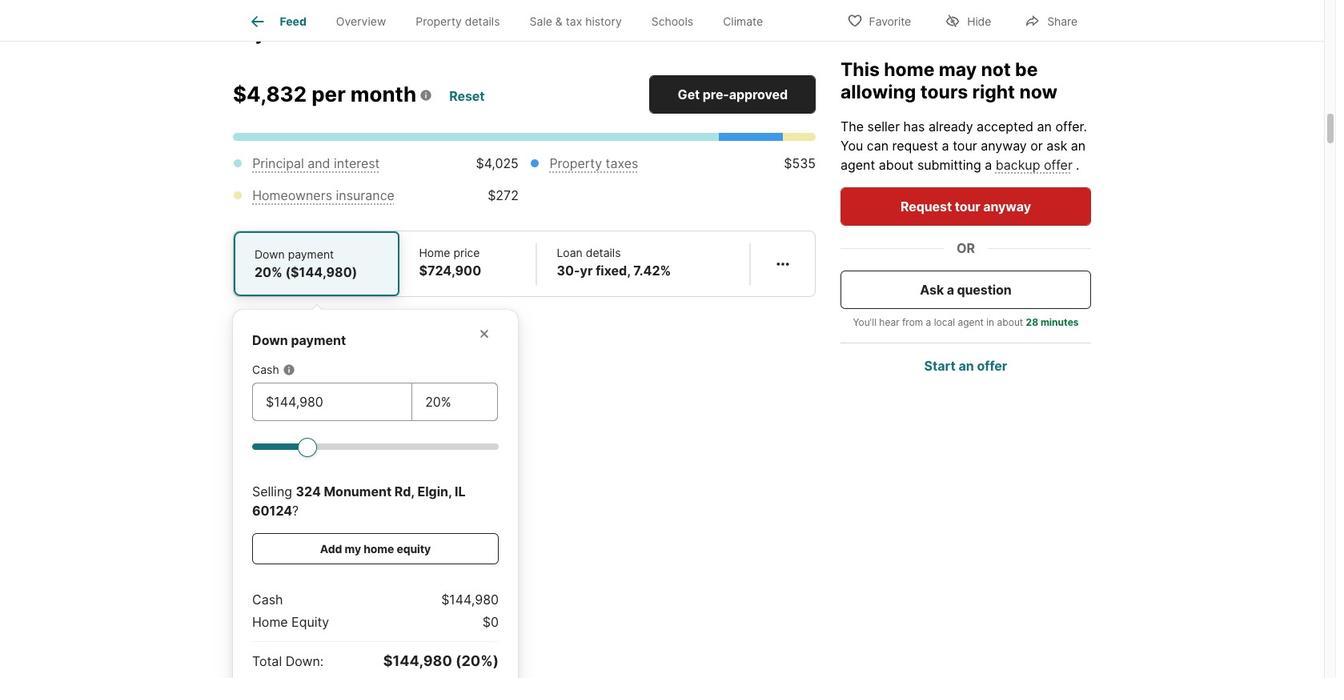Task type: vqa. For each thing, say whether or not it's contained in the screenshot.
Request tour anyway
yes



Task type: locate. For each thing, give the bounding box(es) containing it.
0 vertical spatial home
[[884, 58, 935, 80]]

down:
[[286, 654, 324, 670]]

0 vertical spatial offer
[[1056, 118, 1084, 134]]

anyway inside . you can request a tour anyway or ask
[[981, 137, 1027, 153]]

$144,980 up $0
[[441, 592, 499, 608]]

1 horizontal spatial about
[[998, 316, 1024, 328]]

down payment 20% ($144,980)
[[255, 248, 357, 281]]

reset
[[450, 88, 485, 104]]

0 horizontal spatial property
[[416, 15, 462, 28]]

1 vertical spatial agent
[[958, 316, 984, 328]]

1 vertical spatial .
[[1076, 157, 1080, 173]]

this home may not be allowing tours right now
[[841, 58, 1058, 103]]

anyway down the accepted
[[981, 137, 1027, 153]]

monument
[[324, 484, 392, 500]]

be
[[1016, 58, 1038, 80]]

1 horizontal spatial an
[[1038, 118, 1052, 134]]

payment down ($144,980)
[[291, 333, 346, 349]]

$144,980 (20%) tooltip
[[233, 297, 816, 678]]

1 horizontal spatial home
[[884, 58, 935, 80]]

submitting
[[918, 157, 982, 173]]

backup
[[996, 157, 1041, 173]]

1 vertical spatial details
[[586, 246, 621, 260]]

a right ask
[[947, 282, 955, 298]]

.
[[1084, 118, 1088, 134], [1076, 157, 1080, 173]]

30-
[[557, 263, 580, 279]]

property details
[[416, 15, 500, 28]]

1 vertical spatial down
[[252, 333, 288, 349]]

0 horizontal spatial details
[[465, 15, 500, 28]]

1 vertical spatial tour
[[955, 198, 981, 214]]

down up 20%
[[255, 248, 285, 261]]

request
[[893, 137, 939, 153]]

1 vertical spatial home
[[364, 542, 394, 556]]

down payment
[[252, 333, 346, 349]]

offer down in
[[977, 358, 1008, 374]]

0 horizontal spatial about
[[879, 157, 914, 173]]

2 horizontal spatial an
[[1072, 137, 1086, 153]]

0 vertical spatial anyway
[[981, 137, 1027, 153]]

0 horizontal spatial agent
[[841, 157, 876, 173]]

home
[[419, 246, 451, 260], [252, 615, 288, 631]]

down down 20%
[[252, 333, 288, 349]]

property left taxes at the top left
[[550, 156, 602, 172]]

tab list
[[233, 0, 791, 41]]

agent left in
[[958, 316, 984, 328]]

offer down ask
[[1044, 157, 1073, 173]]

a left backup
[[985, 157, 993, 173]]

offer for an
[[1056, 118, 1084, 134]]

0 horizontal spatial home
[[364, 542, 394, 556]]

0 horizontal spatial .
[[1076, 157, 1080, 173]]

home right my
[[364, 542, 394, 556]]

$4,025
[[476, 156, 519, 172]]

details
[[465, 15, 500, 28], [586, 246, 621, 260]]

. inside the an agent about submitting a backup offer .
[[1076, 157, 1080, 173]]

about down can
[[879, 157, 914, 173]]

home inside home price $724,900
[[419, 246, 451, 260]]

sale
[[530, 15, 553, 28]]

sale & tax history
[[530, 15, 622, 28]]

0 vertical spatial $144,980
[[441, 592, 499, 608]]

minutes
[[1041, 316, 1079, 328]]

home
[[884, 58, 935, 80], [364, 542, 394, 556]]

climate tab
[[709, 2, 778, 41]]

il
[[455, 484, 466, 500]]

1 horizontal spatial agent
[[958, 316, 984, 328]]

down inside down payment 20% ($144,980)
[[255, 248, 285, 261]]

&
[[556, 15, 563, 28]]

1 horizontal spatial details
[[586, 246, 621, 260]]

an
[[1038, 118, 1052, 134], [1072, 137, 1086, 153], [959, 358, 975, 374]]

payment inside $144,980 (20%) tooltip
[[291, 333, 346, 349]]

add my home equity button
[[252, 534, 499, 565]]

tax
[[566, 15, 582, 28]]

a
[[942, 137, 950, 153], [985, 157, 993, 173], [947, 282, 955, 298], [926, 316, 932, 328]]

feed link
[[248, 12, 307, 31]]

payment up ($144,980)
[[288, 248, 334, 261]]

agent
[[841, 157, 876, 173], [958, 316, 984, 328]]

already
[[929, 118, 974, 134]]

0 vertical spatial about
[[879, 157, 914, 173]]

offer up ask
[[1056, 118, 1084, 134]]

agent down the you on the top right of the page
[[841, 157, 876, 173]]

1 horizontal spatial home
[[419, 246, 451, 260]]

an right start
[[959, 358, 975, 374]]

details inside tab
[[465, 15, 500, 28]]

1 horizontal spatial .
[[1084, 118, 1088, 134]]

fixed,
[[596, 263, 631, 279]]

0 vertical spatial .
[[1084, 118, 1088, 134]]

2 vertical spatial offer
[[977, 358, 1008, 374]]

0 vertical spatial property
[[416, 15, 462, 28]]

home up allowing
[[884, 58, 935, 80]]

selling
[[252, 484, 296, 500]]

you
[[841, 137, 864, 153]]

hear
[[880, 316, 900, 328]]

home inside add my home equity "button"
[[364, 542, 394, 556]]

20%
[[255, 265, 283, 281]]

2 cash from the top
[[252, 592, 283, 608]]

down
[[255, 248, 285, 261], [252, 333, 288, 349]]

accepted
[[977, 118, 1034, 134]]

None text field
[[266, 393, 399, 412], [425, 393, 485, 412], [266, 393, 399, 412], [425, 393, 485, 412]]

0 vertical spatial agent
[[841, 157, 876, 173]]

1 vertical spatial cash
[[252, 592, 283, 608]]

cash up home equity
[[252, 592, 283, 608]]

property for property details
[[416, 15, 462, 28]]

tour
[[953, 137, 978, 153], [955, 198, 981, 214]]

request
[[901, 198, 952, 214]]

1 vertical spatial home
[[252, 615, 288, 631]]

details inside the loan details 30-yr fixed, 7.42%
[[586, 246, 621, 260]]

cash down down payment
[[252, 363, 279, 377]]

ask
[[1047, 137, 1068, 153]]

payment
[[288, 248, 334, 261], [291, 333, 346, 349]]

tour down the seller has already accepted an offer
[[953, 137, 978, 153]]

about right in
[[998, 316, 1024, 328]]

question
[[958, 282, 1012, 298]]

principal and interest
[[252, 156, 380, 172]]

tour inside . you can request a tour anyway or ask
[[953, 137, 978, 153]]

home up total
[[252, 615, 288, 631]]

1 vertical spatial an
[[1072, 137, 1086, 153]]

payment inside down payment 20% ($144,980)
[[288, 248, 334, 261]]

0 vertical spatial details
[[465, 15, 500, 28]]

has
[[904, 118, 925, 134]]

cash
[[252, 363, 279, 377], [252, 592, 283, 608]]

overview tab
[[321, 2, 401, 41]]

0 vertical spatial cash
[[252, 363, 279, 377]]

this
[[841, 58, 880, 80]]

$144,980 left (20%)
[[383, 653, 452, 670]]

1 vertical spatial anyway
[[984, 198, 1032, 214]]

elgin,
[[418, 484, 452, 500]]

$4,832
[[233, 82, 307, 107]]

0 horizontal spatial home
[[252, 615, 288, 631]]

get pre-approved
[[678, 87, 788, 103]]

anyway down backup
[[984, 198, 1032, 214]]

home for home equity
[[252, 615, 288, 631]]

offer inside the an agent about submitting a backup offer .
[[1044, 157, 1073, 173]]

property inside tab
[[416, 15, 462, 28]]

agent inside the an agent about submitting a backup offer .
[[841, 157, 876, 173]]

property right 'overview' "tab" at the left
[[416, 15, 462, 28]]

home price $724,900
[[419, 246, 481, 279]]

insurance
[[336, 188, 395, 204]]

1 vertical spatial property
[[550, 156, 602, 172]]

down inside $144,980 (20%) tooltip
[[252, 333, 288, 349]]

7.42%
[[634, 263, 671, 279]]

home inside $144,980 (20%) tooltip
[[252, 615, 288, 631]]

taxes
[[606, 156, 639, 172]]

1 vertical spatial about
[[998, 316, 1024, 328]]

1 vertical spatial payment
[[291, 333, 346, 349]]

1 vertical spatial $144,980
[[383, 653, 452, 670]]

0 vertical spatial an
[[1038, 118, 1052, 134]]

($144,980)
[[286, 265, 357, 281]]

1 horizontal spatial property
[[550, 156, 602, 172]]

from
[[903, 316, 924, 328]]

0 vertical spatial down
[[255, 248, 285, 261]]

1 vertical spatial offer
[[1044, 157, 1073, 173]]

home up '$724,900'
[[419, 246, 451, 260]]

homeowners insurance link
[[252, 188, 395, 204]]

you'll
[[853, 316, 877, 328]]

0 vertical spatial home
[[419, 246, 451, 260]]

homeowners insurance
[[252, 188, 395, 204]]

an right ask
[[1072, 137, 1086, 153]]

28
[[1026, 316, 1039, 328]]

0 vertical spatial tour
[[953, 137, 978, 153]]

a inside "button"
[[947, 282, 955, 298]]

about inside the an agent about submitting a backup offer .
[[879, 157, 914, 173]]

tour right request
[[955, 198, 981, 214]]

property taxes
[[550, 156, 639, 172]]

$0
[[483, 615, 499, 631]]

or
[[957, 240, 976, 256]]

may
[[939, 58, 977, 80]]

seller
[[868, 118, 900, 134]]

property details tab
[[401, 2, 515, 41]]

can
[[867, 137, 889, 153]]

an up or
[[1038, 118, 1052, 134]]

details up fixed,
[[586, 246, 621, 260]]

details left sale
[[465, 15, 500, 28]]

property taxes link
[[550, 156, 639, 172]]

down for down payment
[[252, 333, 288, 349]]

0 vertical spatial payment
[[288, 248, 334, 261]]

0 horizontal spatial an
[[959, 358, 975, 374]]

a up the submitting
[[942, 137, 950, 153]]

pre-
[[703, 87, 729, 103]]

tours
[[921, 81, 969, 103]]

tour inside button
[[955, 198, 981, 214]]

tab list containing feed
[[233, 0, 791, 41]]

an inside the an agent about submitting a backup offer .
[[1072, 137, 1086, 153]]



Task type: describe. For each thing, give the bounding box(es) containing it.
climate
[[723, 15, 763, 28]]

calculator
[[317, 22, 407, 44]]

reset button
[[449, 82, 486, 110]]

a inside the an agent about submitting a backup offer .
[[985, 157, 993, 173]]

hide
[[968, 14, 992, 28]]

get
[[678, 87, 700, 103]]

equity
[[292, 615, 329, 631]]

the
[[841, 118, 864, 134]]

request tour anyway button
[[841, 187, 1092, 225]]

start an offer link
[[925, 358, 1008, 374]]

overview
[[336, 15, 386, 28]]

anyway inside button
[[984, 198, 1032, 214]]

. you can request a tour anyway or ask
[[841, 118, 1088, 153]]

down for down payment 20% ($144,980)
[[255, 248, 285, 261]]

hide button
[[932, 4, 1005, 36]]

$272
[[488, 188, 519, 204]]

total
[[252, 654, 282, 670]]

interest
[[334, 156, 380, 172]]

home for home price $724,900
[[419, 246, 451, 260]]

share
[[1048, 14, 1078, 28]]

now
[[1020, 81, 1058, 103]]

offer for backup
[[1044, 157, 1073, 173]]

home inside 'this home may not be allowing tours right now'
[[884, 58, 935, 80]]

feed
[[280, 15, 307, 28]]

loan details 30-yr fixed, 7.42%
[[557, 246, 671, 279]]

get pre-approved button
[[650, 75, 816, 114]]

not
[[982, 58, 1011, 80]]

a right from
[[926, 316, 932, 328]]

add my home equity
[[320, 542, 431, 556]]

backup offer link
[[996, 157, 1073, 173]]

$144,980 for $144,980 (20%)
[[383, 653, 452, 670]]

in
[[987, 316, 995, 328]]

allowing
[[841, 81, 917, 103]]

or
[[1031, 137, 1043, 153]]

payment for down payment 20% ($144,980)
[[288, 248, 334, 261]]

2 vertical spatial an
[[959, 358, 975, 374]]

1 cash from the top
[[252, 363, 279, 377]]

payment for down payment
[[291, 333, 346, 349]]

. inside . you can request a tour anyway or ask
[[1084, 118, 1088, 134]]

request tour anyway
[[901, 198, 1032, 214]]

$144,980 for $144,980
[[441, 592, 499, 608]]

?
[[292, 503, 299, 519]]

an agent about submitting a backup offer .
[[841, 137, 1086, 173]]

price
[[454, 246, 480, 260]]

approved
[[729, 87, 788, 103]]

ask
[[921, 282, 944, 298]]

schools
[[652, 15, 694, 28]]

total down:
[[252, 654, 324, 670]]

ask a question button
[[841, 270, 1092, 309]]

rd,
[[395, 484, 415, 500]]

schools tab
[[637, 2, 709, 41]]

the seller has already accepted an offer
[[841, 118, 1084, 134]]

favorite button
[[833, 4, 925, 36]]

my
[[345, 542, 361, 556]]

property for property taxes
[[550, 156, 602, 172]]

home equity
[[252, 615, 329, 631]]

details for loan details 30-yr fixed, 7.42%
[[586, 246, 621, 260]]

equity
[[397, 542, 431, 556]]

favorite
[[869, 14, 912, 28]]

and
[[308, 156, 330, 172]]

sale & tax history tab
[[515, 2, 637, 41]]

right
[[973, 81, 1016, 103]]

$535
[[784, 156, 816, 172]]

history
[[586, 15, 622, 28]]

Down Payment Slider range field
[[252, 438, 499, 457]]

324
[[296, 484, 321, 500]]

payment
[[233, 22, 312, 44]]

share button
[[1012, 4, 1092, 36]]

payment calculator
[[233, 22, 407, 44]]

loan
[[557, 246, 583, 260]]

start an offer
[[925, 358, 1008, 374]]

month
[[351, 82, 417, 107]]

details for property details
[[465, 15, 500, 28]]

$4,832 per month
[[233, 82, 417, 107]]

yr
[[580, 263, 593, 279]]

homeowners
[[252, 188, 332, 204]]

local
[[934, 316, 956, 328]]

principal and interest link
[[252, 156, 380, 172]]

$724,900
[[419, 263, 481, 279]]

you'll hear from a local agent in about 28 minutes
[[853, 316, 1079, 328]]

principal
[[252, 156, 304, 172]]

a inside . you can request a tour anyway or ask
[[942, 137, 950, 153]]

60124
[[252, 503, 292, 519]]



